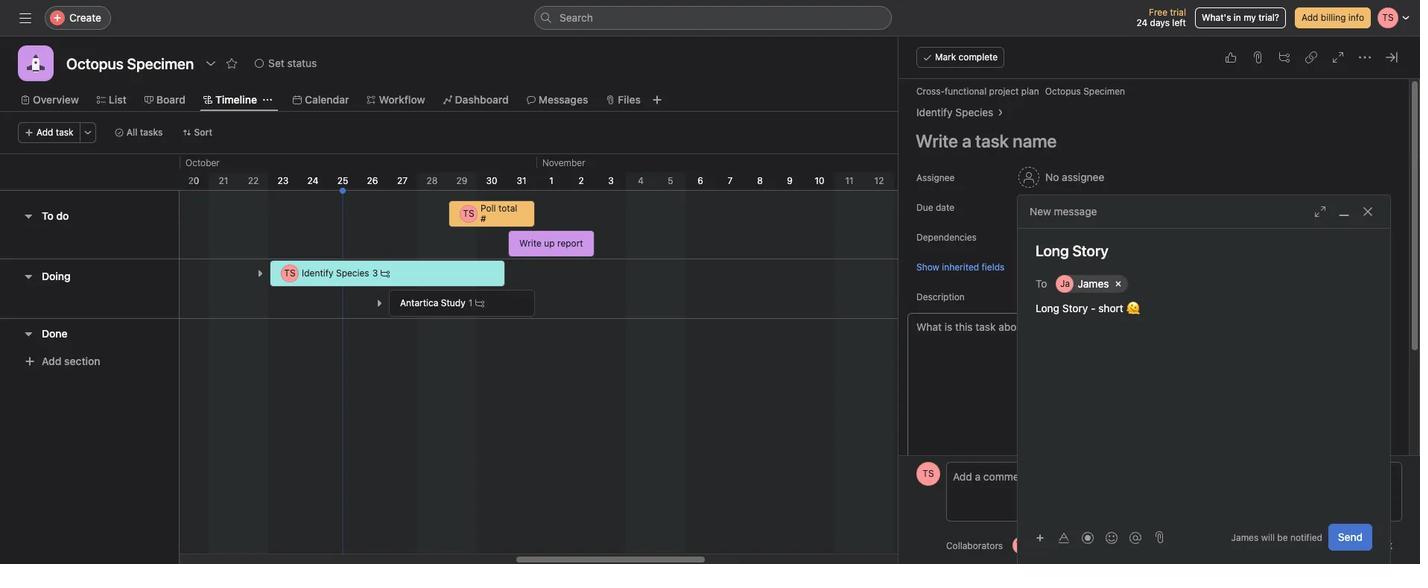 Task type: vqa. For each thing, say whether or not it's contained in the screenshot.
Assignee
yes



Task type: locate. For each thing, give the bounding box(es) containing it.
toolbar
[[1030, 527, 1149, 548]]

7 inside dropdown button
[[1068, 200, 1073, 213]]

to do button
[[42, 203, 69, 230]]

dialog
[[899, 37, 1421, 564], [1018, 195, 1391, 564]]

board link
[[144, 92, 186, 108]]

ts button
[[917, 462, 941, 486], [1013, 537, 1031, 555]]

copy task link image
[[1306, 51, 1318, 63]]

1 right "study"
[[469, 297, 473, 309]]

7 left 8
[[728, 175, 733, 186]]

1 horizontal spatial species
[[956, 106, 994, 119]]

leftcount image
[[381, 269, 390, 278], [476, 299, 485, 308]]

0 horizontal spatial leftcount image
[[381, 269, 390, 278]]

12
[[875, 175, 884, 186]]

24 inside free trial 24 days left
[[1137, 17, 1148, 28]]

write up report
[[519, 238, 583, 249]]

0 vertical spatial leftcount image
[[381, 269, 390, 278]]

10
[[815, 175, 825, 186]]

add down overview link at the left of the page
[[37, 127, 53, 138]]

files link
[[606, 92, 641, 108]]

poll total #
[[481, 203, 518, 224]]

1 horizontal spatial task
[[1372, 539, 1393, 552]]

dec 7 button
[[1012, 194, 1098, 221]]

dialog containing identify species
[[899, 37, 1421, 564]]

trial
[[1170, 7, 1187, 18]]

0 vertical spatial james
[[1078, 277, 1109, 290]]

task inside 'button'
[[56, 127, 74, 138]]

identify species
[[917, 106, 994, 119], [302, 268, 369, 279]]

0 vertical spatial 7
[[728, 175, 733, 186]]

november
[[543, 157, 586, 168]]

up
[[544, 238, 555, 249]]

add tab image
[[651, 94, 663, 106]]

what's in my trial? button
[[1195, 7, 1286, 28]]

inherited
[[942, 261, 979, 272]]

0 horizontal spatial task
[[56, 127, 74, 138]]

1 horizontal spatial to
[[1036, 277, 1048, 290]]

date
[[936, 202, 955, 213]]

1 horizontal spatial 1
[[549, 175, 554, 186]]

identify species link
[[917, 104, 994, 121]]

report
[[557, 238, 583, 249]]

add inside button
[[1302, 12, 1319, 23]]

identify
[[917, 106, 953, 119], [302, 268, 334, 279]]

show inherited fields
[[917, 261, 1005, 272]]

1 down november
[[549, 175, 554, 186]]

show
[[917, 261, 940, 272]]

october
[[186, 157, 220, 168]]

cross-
[[917, 86, 945, 97]]

james
[[1078, 277, 1109, 290], [1232, 532, 1259, 543]]

add for add task
[[37, 127, 53, 138]]

write
[[519, 238, 542, 249]]

1 horizontal spatial 7
[[1068, 200, 1073, 213]]

3 left the 4
[[608, 175, 614, 186]]

task for leave task
[[1372, 539, 1393, 552]]

1 vertical spatial 24
[[308, 175, 319, 186]]

task
[[56, 127, 74, 138], [1372, 539, 1393, 552]]

create
[[69, 11, 101, 24]]

0 vertical spatial task
[[56, 127, 74, 138]]

task inside button
[[1372, 539, 1393, 552]]

24 right 23
[[308, 175, 319, 186]]

0 horizontal spatial james
[[1078, 277, 1109, 290]]

0 vertical spatial add
[[1302, 12, 1319, 23]]

collapse task list for the section to do image
[[22, 210, 34, 222]]

to inside button
[[42, 209, 54, 222]]

list link
[[97, 92, 127, 108]]

1 horizontal spatial ts button
[[1013, 537, 1031, 555]]

0 vertical spatial 1
[[549, 175, 554, 186]]

add inside button
[[42, 355, 61, 367]]

1 horizontal spatial leftcount image
[[476, 299, 485, 308]]

to for to do
[[42, 209, 54, 222]]

james inside cell
[[1078, 277, 1109, 290]]

to left 'do'
[[42, 209, 54, 222]]

ts
[[463, 208, 474, 219], [284, 268, 296, 279], [923, 468, 934, 479], [1016, 540, 1028, 551]]

leftcount image right "study"
[[476, 299, 485, 308]]

24
[[1137, 17, 1148, 28], [308, 175, 319, 186]]

all tasks button
[[108, 122, 170, 143]]

leave task
[[1341, 539, 1393, 552]]

0 horizontal spatial ts button
[[917, 462, 941, 486]]

messages link
[[527, 92, 588, 108]]

set
[[268, 57, 285, 69]]

main content inside dialog
[[900, 79, 1392, 564]]

in
[[1234, 12, 1242, 23]]

identify right show subtasks for task identify species icon
[[302, 268, 334, 279]]

1 horizontal spatial james
[[1232, 532, 1259, 543]]

to left ja
[[1036, 277, 1048, 290]]

free trial 24 days left
[[1137, 7, 1187, 28]]

james up '-'
[[1078, 277, 1109, 290]]

None text field
[[63, 50, 198, 77]]

search list box
[[534, 6, 892, 30]]

4
[[638, 175, 644, 186]]

workflow
[[379, 93, 425, 106]]

2 vertical spatial add
[[42, 355, 61, 367]]

7 left repeats icon
[[1068, 200, 1073, 213]]

1 vertical spatial species
[[336, 268, 369, 279]]

0 vertical spatial to
[[42, 209, 54, 222]]

main content containing identify species
[[900, 79, 1392, 564]]

james left the "will"
[[1232, 532, 1259, 543]]

add left 'billing'
[[1302, 12, 1319, 23]]

toolbar inside dialog
[[1030, 527, 1149, 548]]

1 vertical spatial to
[[1036, 277, 1048, 290]]

dec 7
[[1046, 200, 1073, 213]]

31
[[517, 175, 527, 186]]

task left the more actions image
[[56, 127, 74, 138]]

1 vertical spatial 7
[[1068, 200, 1073, 213]]

1 vertical spatial 3
[[372, 268, 378, 279]]

0 horizontal spatial identify species
[[302, 268, 369, 279]]

expand popout to full screen image
[[1315, 206, 1327, 218]]

Add subject text field
[[1018, 241, 1391, 262]]

0 vertical spatial identify
[[917, 106, 953, 119]]

james cell
[[1056, 275, 1128, 293]]

james for james will be notified
[[1232, 532, 1259, 543]]

to inside dialog
[[1036, 277, 1048, 290]]

dialog containing new message
[[1018, 195, 1391, 564]]

species
[[956, 106, 994, 119], [336, 268, 369, 279]]

3 up show subtasks for task antartica study image on the left bottom of page
[[372, 268, 378, 279]]

octopus
[[1045, 86, 1081, 97]]

0 vertical spatial 3
[[608, 175, 614, 186]]

9
[[787, 175, 793, 186]]

28
[[427, 175, 438, 186]]

1 horizontal spatial 24
[[1137, 17, 1148, 28]]

dashboard
[[455, 93, 509, 106]]

1
[[549, 175, 554, 186], [469, 297, 473, 309]]

0 vertical spatial species
[[956, 106, 994, 119]]

project
[[989, 86, 1019, 97]]

leftcount image up show subtasks for task antartica study image on the left bottom of page
[[381, 269, 390, 278]]

0 horizontal spatial 24
[[308, 175, 319, 186]]

1 horizontal spatial 3
[[608, 175, 614, 186]]

24 left days
[[1137, 17, 1148, 28]]

days
[[1150, 17, 1170, 28]]

identify down cross-
[[917, 106, 953, 119]]

plan
[[1022, 86, 1040, 97]]

add subtask image
[[1279, 51, 1291, 63]]

close details image
[[1386, 51, 1398, 63]]

add down the done button
[[42, 355, 61, 367]]

short
[[1099, 302, 1124, 315]]

1 vertical spatial james
[[1232, 532, 1259, 543]]

record a video image
[[1082, 532, 1094, 544]]

add inside 'button'
[[37, 127, 53, 138]]

to
[[42, 209, 54, 222], [1036, 277, 1048, 290]]

calendar
[[305, 93, 349, 106]]

0 horizontal spatial 7
[[728, 175, 733, 186]]

0 horizontal spatial species
[[336, 268, 369, 279]]

formatting image
[[1058, 532, 1070, 544]]

0 vertical spatial 24
[[1137, 17, 1148, 28]]

leftcount image for 3
[[381, 269, 390, 278]]

25
[[337, 175, 348, 186]]

sort button
[[176, 122, 219, 143]]

show subtasks for task antartica study image
[[375, 299, 384, 308]]

5
[[668, 175, 674, 186]]

task right leave
[[1372, 539, 1393, 552]]

cross-functional project plan octopus specimen
[[917, 86, 1125, 97]]

29
[[457, 175, 468, 186]]

1 vertical spatial 1
[[469, 297, 473, 309]]

mark
[[935, 51, 956, 63]]

1 horizontal spatial identify
[[917, 106, 953, 119]]

dec
[[1046, 200, 1065, 213]]

0 horizontal spatial 1
[[469, 297, 473, 309]]

7
[[728, 175, 733, 186], [1068, 200, 1073, 213]]

task for add task
[[56, 127, 74, 138]]

add
[[1302, 12, 1319, 23], [37, 127, 53, 138], [42, 355, 61, 367]]

1 vertical spatial add
[[37, 127, 53, 138]]

1 vertical spatial task
[[1372, 539, 1393, 552]]

8
[[757, 175, 763, 186]]

1 vertical spatial leftcount image
[[476, 299, 485, 308]]

add for add section
[[42, 355, 61, 367]]

0 horizontal spatial to
[[42, 209, 54, 222]]

add for add billing info
[[1302, 12, 1319, 23]]

new message
[[1030, 205, 1097, 218]]

0 horizontal spatial identify
[[302, 268, 334, 279]]

sort
[[194, 127, 212, 138]]

1 vertical spatial identify species
[[302, 268, 369, 279]]

main content
[[900, 79, 1392, 564]]

0 vertical spatial identify species
[[917, 106, 994, 119]]

1 horizontal spatial identify species
[[917, 106, 994, 119]]



Task type: describe. For each thing, give the bounding box(es) containing it.
create button
[[45, 6, 111, 30]]

#
[[481, 213, 486, 224]]

show subtasks for task identify species image
[[256, 269, 265, 278]]

insert an object image
[[1036, 533, 1045, 542]]

status
[[287, 57, 317, 69]]

info
[[1349, 12, 1365, 23]]

0 likes. click to like this task image
[[1225, 51, 1237, 63]]

assignee
[[1062, 171, 1105, 183]]

20
[[188, 175, 199, 186]]

full screen image
[[1333, 51, 1345, 63]]

add section
[[42, 355, 100, 367]]

all tasks
[[126, 127, 163, 138]]

list
[[109, 93, 127, 106]]

antartica study
[[400, 297, 466, 309]]

0 horizontal spatial 3
[[372, 268, 378, 279]]

1 vertical spatial identify
[[302, 268, 334, 279]]

do
[[56, 209, 69, 222]]

messages
[[539, 93, 588, 106]]

1 inside november 1
[[549, 175, 554, 186]]

search
[[560, 11, 593, 24]]

poll
[[481, 203, 496, 214]]

Task Name text field
[[906, 124, 1392, 158]]

🫠
[[1127, 302, 1140, 315]]

james for james
[[1078, 277, 1109, 290]]

workflow link
[[367, 92, 425, 108]]

james row
[[1056, 275, 1370, 297]]

collaborators
[[947, 540, 1003, 551]]

files
[[618, 93, 641, 106]]

send
[[1339, 531, 1363, 543]]

november 1
[[543, 157, 586, 186]]

at mention image
[[1130, 532, 1142, 544]]

more actions for this task image
[[1359, 51, 1371, 63]]

assignee
[[917, 172, 955, 183]]

trial?
[[1259, 12, 1280, 23]]

-
[[1091, 302, 1096, 315]]

done
[[42, 327, 68, 339]]

cross-functional project plan link
[[917, 86, 1040, 97]]

story
[[1063, 302, 1088, 315]]

long story - short 🫠
[[1036, 302, 1140, 315]]

what's in my trial?
[[1202, 12, 1280, 23]]

species inside identify species "link"
[[956, 106, 994, 119]]

tab actions image
[[263, 95, 272, 104]]

antartica
[[400, 297, 439, 309]]

rocket image
[[27, 54, 45, 72]]

timeline
[[215, 93, 257, 106]]

overview
[[33, 93, 79, 106]]

add billing info button
[[1295, 7, 1371, 28]]

11
[[846, 175, 854, 186]]

to for to
[[1036, 277, 1048, 290]]

mark complete button
[[917, 47, 1005, 68]]

james will be notified
[[1232, 532, 1323, 543]]

21
[[219, 175, 228, 186]]

add to starred image
[[226, 57, 238, 69]]

specimen
[[1084, 86, 1125, 97]]

22
[[248, 175, 259, 186]]

notified
[[1291, 532, 1323, 543]]

6
[[698, 175, 703, 186]]

more actions image
[[83, 128, 92, 137]]

show options image
[[205, 57, 217, 69]]

identify inside "link"
[[917, 106, 953, 119]]

mark complete
[[935, 51, 998, 63]]

my
[[1244, 12, 1257, 23]]

no assignee button
[[1012, 164, 1112, 191]]

to do
[[42, 209, 69, 222]]

26
[[367, 175, 378, 186]]

add or remove collaborators image
[[1082, 541, 1090, 550]]

repeats image
[[1079, 201, 1091, 213]]

due date
[[917, 202, 955, 213]]

octopus specimen link
[[1045, 86, 1125, 97]]

emoji image
[[1106, 532, 1118, 544]]

attachments: add a file to this task, image
[[1252, 51, 1264, 63]]

expand sidebar image
[[19, 12, 31, 24]]

long
[[1036, 302, 1060, 315]]

due
[[917, 202, 934, 213]]

minimize image
[[1339, 206, 1351, 218]]

free
[[1149, 7, 1168, 18]]

leave
[[1341, 539, 1369, 552]]

ja
[[1061, 278, 1070, 289]]

doing button
[[42, 263, 71, 290]]

30
[[486, 175, 498, 186]]

dashboard link
[[443, 92, 509, 108]]

collapse task list for the section doing image
[[22, 271, 34, 282]]

send button
[[1329, 524, 1373, 551]]

all
[[126, 127, 137, 138]]

0 vertical spatial ts button
[[917, 462, 941, 486]]

functional
[[945, 86, 987, 97]]

close image
[[1362, 206, 1374, 218]]

what's
[[1202, 12, 1232, 23]]

overview link
[[21, 92, 79, 108]]

will
[[1262, 532, 1275, 543]]

be
[[1278, 532, 1288, 543]]

no assignee
[[1046, 171, 1105, 183]]

23
[[278, 175, 289, 186]]

complete
[[959, 51, 998, 63]]

dependencies
[[917, 232, 977, 243]]

board
[[156, 93, 186, 106]]

set status button
[[248, 53, 324, 74]]

leftcount image for 1
[[476, 299, 485, 308]]

no
[[1046, 171, 1059, 183]]

calendar link
[[293, 92, 349, 108]]

1 vertical spatial ts button
[[1013, 537, 1031, 555]]

tasks
[[140, 127, 163, 138]]

collapse task list for the section done image
[[22, 328, 34, 339]]

identify species inside dialog
[[917, 106, 994, 119]]

left
[[1173, 17, 1187, 28]]

section
[[64, 355, 100, 367]]

show inherited fields button
[[917, 260, 1005, 274]]

set status
[[268, 57, 317, 69]]

27
[[397, 175, 408, 186]]

total
[[499, 203, 518, 214]]



